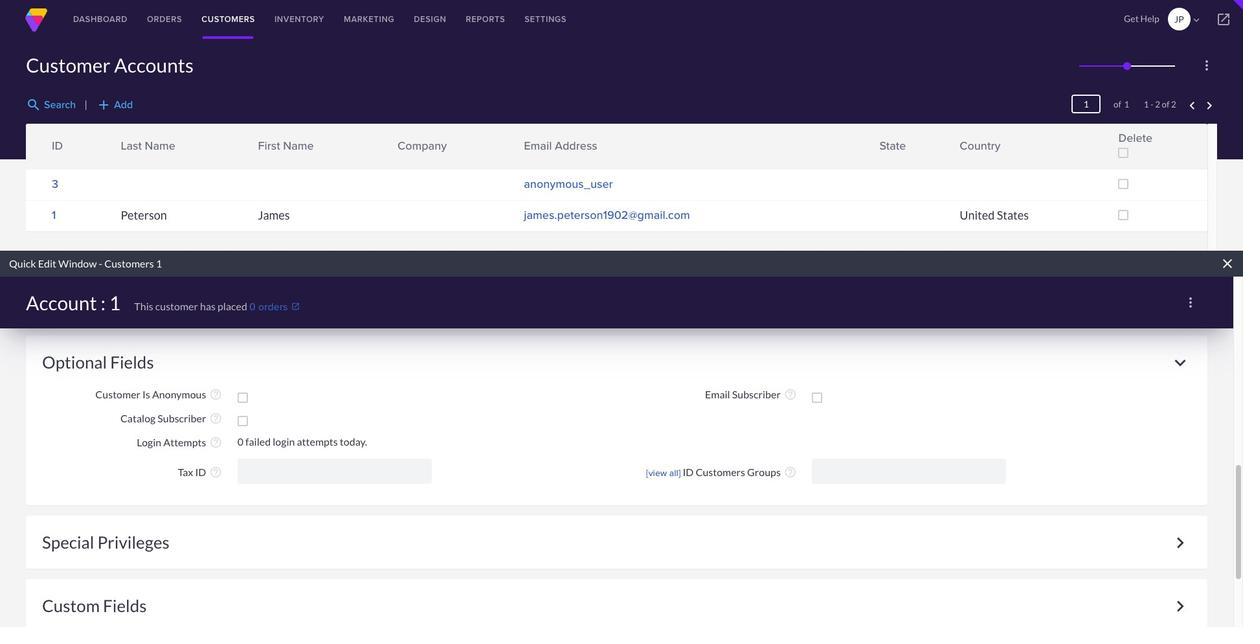Task type: vqa. For each thing, say whether or not it's contained in the screenshot.
Nav corresponding to Nav Menu 3
no



Task type: locate. For each thing, give the bounding box(es) containing it.
inventory
[[275, 13, 325, 25]]

 link for company
[[388, 138, 401, 149]]

2  from the left
[[249, 138, 261, 149]]

 link for email
[[515, 138, 527, 149]]

0 vertical spatial customers
[[202, 13, 255, 25]]

 inside   last name
[[112, 145, 123, 157]]

3  link from the left
[[388, 145, 401, 157]]

 link for last
[[111, 145, 124, 157]]

jp
[[1175, 14, 1185, 25]]

 inside   last name
[[112, 138, 123, 149]]

customers
[[202, 13, 255, 25], [104, 257, 154, 270]]

2  from the left
[[249, 145, 261, 157]]

4  from the left
[[515, 138, 527, 149]]

anonymous_user
[[524, 176, 613, 193]]

name
[[145, 137, 175, 154], [283, 137, 314, 154]]

add
[[96, 97, 112, 113]]

customers down peterson
[[104, 257, 154, 270]]

name right first at the left
[[283, 137, 314, 154]]

search
[[26, 97, 41, 113]]

 link for first
[[248, 138, 261, 149]]

2  link from the left
[[248, 138, 261, 149]]

0 horizontal spatial customers
[[104, 257, 154, 270]]

 inside the   state
[[871, 145, 882, 157]]

quick
[[9, 257, 36, 270]]

james.peterson1902@gmail.com
[[524, 207, 690, 224]]

1  from the left
[[112, 145, 123, 157]]

  first name
[[249, 137, 314, 157]]

email address link
[[524, 137, 598, 154]]

keyboard_arrow_right link
[[1202, 98, 1218, 113]]

2 name from the left
[[283, 137, 314, 154]]

of left keyboard_arrow_left
[[1162, 99, 1170, 109]]

 link for country
[[950, 138, 963, 149]]

accounts
[[114, 53, 194, 76]]

0 vertical spatial -
[[1151, 99, 1154, 109]]

1 2 from the left
[[1156, 99, 1161, 109]]

name right last
[[145, 137, 175, 154]]

company
[[398, 137, 447, 154]]

 inside   company
[[389, 145, 400, 157]]

name for last name
[[145, 137, 175, 154]]

1 horizontal spatial of
[[1162, 99, 1170, 109]]

6  from the left
[[951, 138, 963, 149]]

5  link from the left
[[870, 138, 883, 149]]

5  from the left
[[871, 145, 882, 157]]

1 name from the left
[[145, 137, 175, 154]]

of up delete
[[1114, 99, 1122, 109]]


[[1216, 12, 1232, 27]]

4  link from the left
[[515, 145, 527, 157]]

 for email
[[515, 145, 527, 157]]

delete
[[1119, 130, 1153, 146]]

last
[[121, 137, 142, 154]]

quick edit window - customers 1
[[9, 257, 162, 270]]

0 horizontal spatial 2
[[1156, 99, 1161, 109]]

6  link from the left
[[950, 145, 963, 157]]

 inside   country
[[951, 138, 963, 149]]

4  link from the left
[[515, 138, 527, 149]]

 inside   first name
[[249, 145, 261, 157]]

1  link from the left
[[111, 145, 124, 157]]

marketing
[[344, 13, 395, 25]]

3  link from the left
[[388, 138, 401, 149]]

mode_editedit









state element
[[873, 124, 954, 169]]

 inside   email address
[[515, 138, 527, 149]]

6  from the left
[[951, 145, 963, 157]]

- right window
[[99, 257, 102, 270]]

5  link from the left
[[870, 145, 883, 157]]

search
[[44, 97, 76, 112]]


[[112, 138, 123, 149], [249, 138, 261, 149], [389, 138, 400, 149], [515, 138, 527, 149], [871, 138, 882, 149], [951, 138, 963, 149]]

last name link
[[121, 137, 175, 154]]

 inside   company
[[389, 138, 400, 149]]

1 vertical spatial customers
[[104, 257, 154, 270]]

customers right orders
[[202, 13, 255, 25]]

2 of from the left
[[1162, 99, 1170, 109]]

first
[[258, 137, 280, 154]]

4  from the left
[[515, 145, 527, 157]]

  state
[[871, 137, 906, 157]]

country link
[[960, 137, 1001, 154]]

1 left 1 - 2 of 2
[[1125, 99, 1130, 109]]

 for last
[[112, 145, 123, 157]]

customer accounts
[[26, 53, 194, 76]]

 inside the   state
[[871, 138, 882, 149]]

orders
[[147, 13, 182, 25]]

1 horizontal spatial 2
[[1172, 99, 1177, 109]]

keyboard_arrow_left
[[1185, 98, 1201, 113]]

get
[[1125, 13, 1139, 24]]

1 horizontal spatial customers
[[202, 13, 255, 25]]

 link
[[111, 138, 124, 149], [248, 138, 261, 149], [388, 138, 401, 149], [515, 138, 527, 149], [870, 138, 883, 149], [950, 138, 963, 149]]


[[1191, 14, 1203, 26]]

window
[[58, 257, 97, 270]]

search search
[[26, 97, 76, 113]]

 inside   country
[[951, 145, 963, 157]]

0 horizontal spatial of
[[1114, 99, 1122, 109]]

1
[[1125, 99, 1130, 109], [1144, 99, 1149, 109], [52, 207, 56, 224], [156, 257, 162, 270]]

2  link from the left
[[248, 145, 261, 157]]

 for last name
[[112, 138, 123, 149]]

keyboard_arrow_left keyboard_arrow_right
[[1185, 98, 1218, 113]]

help
[[1141, 13, 1160, 24]]

mode_editedit









first name element
[[252, 124, 391, 169]]

delete element
[[1112, 124, 1208, 169]]

 inside   email address
[[515, 145, 527, 157]]

  last name
[[112, 137, 175, 157]]

1 vertical spatial -
[[99, 257, 102, 270]]

2
[[1156, 99, 1161, 109], [1172, 99, 1177, 109]]

 inside   first name
[[249, 138, 261, 149]]

1 link
[[52, 207, 56, 224]]

-
[[1151, 99, 1154, 109], [99, 257, 102, 270]]

of
[[1114, 99, 1122, 109], [1162, 99, 1170, 109]]

anonymous_user link
[[524, 176, 613, 193]]

6  link from the left
[[950, 138, 963, 149]]

0 horizontal spatial name
[[145, 137, 175, 154]]

1  link from the left
[[111, 138, 124, 149]]

name inside   first name
[[283, 137, 314, 154]]

0 horizontal spatial -
[[99, 257, 102, 270]]

more_vert
[[1200, 58, 1215, 73]]

 link
[[111, 145, 124, 157], [248, 145, 261, 157], [388, 145, 401, 157], [515, 145, 527, 157], [870, 145, 883, 157], [950, 145, 963, 157]]

1 horizontal spatial -
[[1151, 99, 1154, 109]]

 for company
[[389, 138, 400, 149]]

3  from the left
[[389, 145, 400, 157]]

 link for first
[[248, 145, 261, 157]]

name for first name
[[283, 137, 314, 154]]


[[112, 145, 123, 157], [249, 145, 261, 157], [389, 145, 400, 157], [515, 145, 527, 157], [871, 145, 882, 157], [951, 145, 963, 157]]

5  from the left
[[871, 138, 882, 149]]

None text field
[[1072, 95, 1101, 113]]

 for state
[[871, 145, 882, 157]]

name inside   last name
[[145, 137, 175, 154]]

 for first name
[[249, 138, 261, 149]]

design
[[414, 13, 447, 25]]

 for email address
[[515, 138, 527, 149]]

1 horizontal spatial name
[[283, 137, 314, 154]]

1 - 2 of 2
[[1144, 99, 1177, 109]]

1  from the left
[[112, 138, 123, 149]]

3  from the left
[[389, 138, 400, 149]]

 link for last
[[111, 138, 124, 149]]

- right of 1
[[1151, 99, 1154, 109]]



Task type: describe. For each thing, give the bounding box(es) containing it.
|
[[84, 98, 88, 110]]

dashboard
[[73, 13, 128, 25]]

3
[[52, 176, 58, 193]]

james
[[258, 208, 290, 222]]

 for state
[[871, 138, 882, 149]]

 for first
[[249, 145, 261, 157]]

2 2 from the left
[[1172, 99, 1177, 109]]

mode_editedit









last name element
[[114, 124, 252, 169]]

reports
[[466, 13, 505, 25]]

company link
[[398, 137, 447, 154]]

id
[[52, 137, 63, 154]]

state link
[[880, 137, 906, 154]]

1 down the 3 link
[[52, 207, 56, 224]]

states
[[997, 208, 1029, 222]]






id element
[[26, 124, 114, 169]]

state
[[880, 137, 906, 154]]

edit
[[38, 257, 56, 270]]

clear
[[1220, 256, 1236, 271]]

3 link
[[52, 176, 58, 193]]

1 of from the left
[[1114, 99, 1122, 109]]

add add
[[96, 97, 133, 113]]

keyboard_arrow_left link
[[1185, 98, 1201, 113]]

 for country
[[951, 138, 963, 149]]

get help
[[1125, 13, 1160, 24]]

 link for state
[[870, 138, 883, 149]]

  email address
[[515, 137, 598, 157]]

id link
[[52, 137, 63, 154]]

 link for company
[[388, 145, 401, 157]]

 for country
[[951, 145, 963, 157]]

1 down peterson
[[156, 257, 162, 270]]

country
[[960, 137, 1001, 154]]

settings
[[525, 13, 567, 25]]

more_vert button
[[1197, 55, 1218, 76]]

1 right of 1
[[1144, 99, 1149, 109]]

united states
[[960, 208, 1029, 222]]

mode_editedit









company element
[[391, 124, 518, 169]]

  country
[[951, 137, 1001, 157]]

add
[[114, 97, 133, 112]]

first name link
[[258, 137, 314, 154]]

address
[[555, 137, 598, 154]]

 link for state
[[870, 145, 883, 157]]

james.peterson1902@gmail.com link
[[524, 207, 690, 224]]

email
[[524, 137, 552, 154]]

  company
[[389, 137, 447, 157]]

mode_editedit









country element
[[954, 124, 1112, 169]]

 for company
[[389, 145, 400, 157]]

 link for email
[[515, 145, 527, 157]]

 link for country
[[950, 145, 963, 157]]

dashboard link
[[63, 0, 137, 39]]

customer
[[26, 53, 110, 76]]

keyboard_arrow_right
[[1202, 98, 1218, 113]]

of 1
[[1105, 99, 1130, 109]]

mode_editedit









email address element
[[518, 124, 873, 169]]

 link
[[1205, 0, 1244, 39]]

peterson
[[121, 208, 167, 222]]

united
[[960, 208, 995, 222]]



